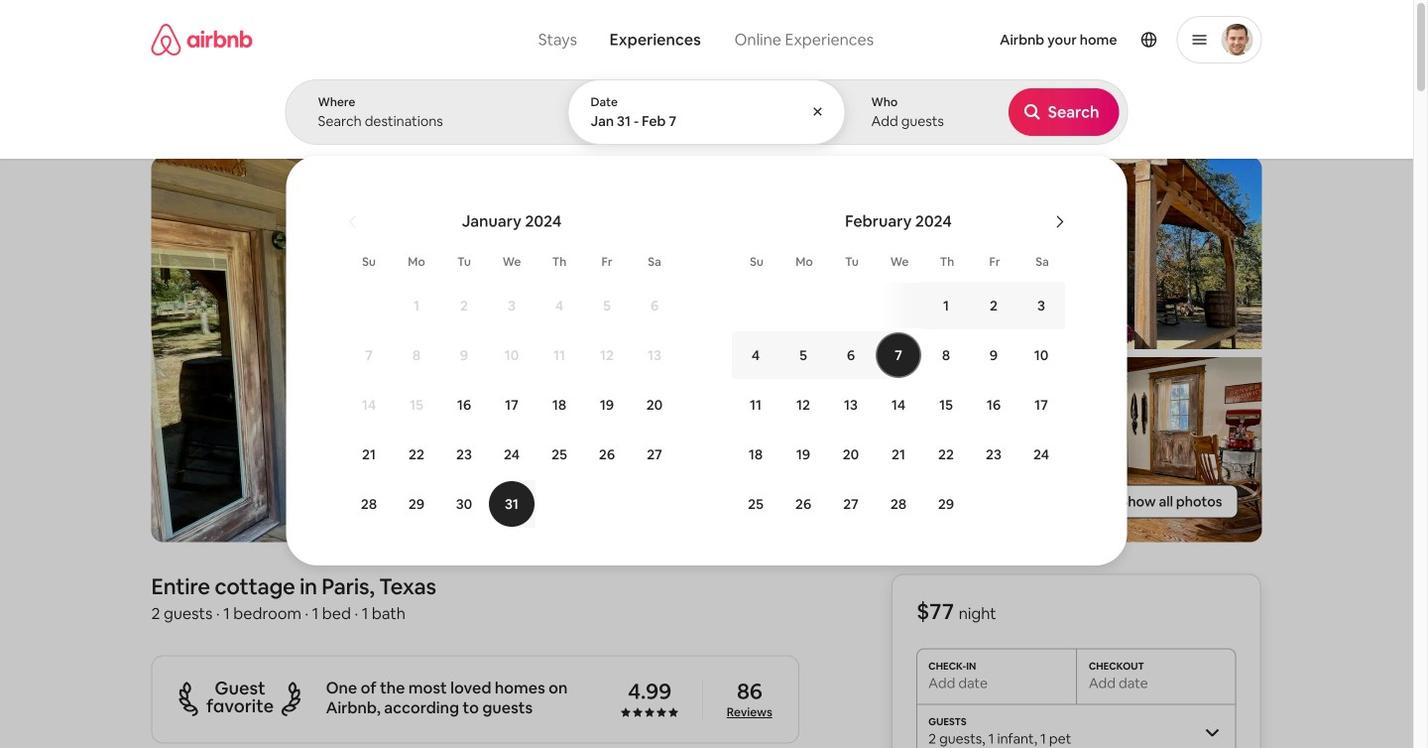 Task type: vqa. For each thing, say whether or not it's contained in the screenshot.
the Profile element
yes



Task type: describe. For each thing, give the bounding box(es) containing it.
Search destinations search field
[[318, 112, 534, 130]]

driveway entrance image
[[715, 357, 985, 542]]

exterior image
[[715, 157, 985, 349]]

profile element
[[906, 0, 1263, 79]]

what can we help you find? tab list
[[522, 18, 717, 62]]

kitchen image
[[993, 357, 1263, 542]]



Task type: locate. For each thing, give the bounding box(es) containing it.
porch steps image
[[993, 157, 1263, 349]]

calendar application
[[310, 190, 1429, 580]]

porch image
[[151, 157, 707, 542]]

tab panel
[[285, 79, 1429, 580]]

None search field
[[285, 0, 1429, 580]]



